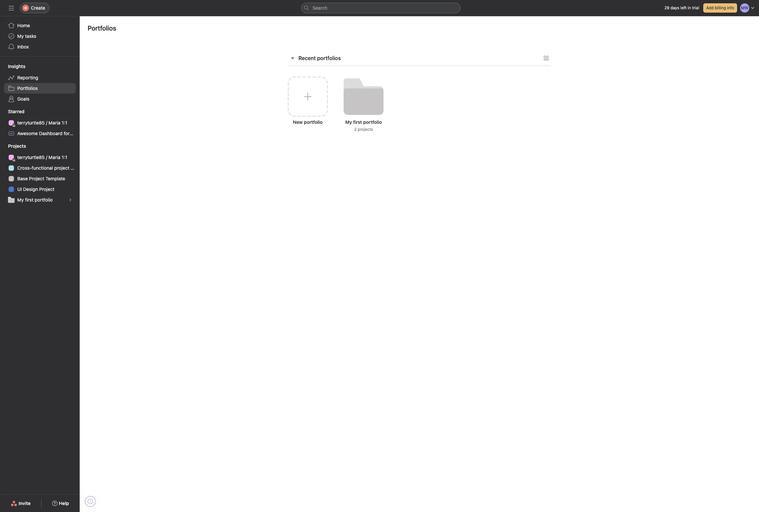 Task type: describe. For each thing, give the bounding box(es) containing it.
toggle portfolio starred status image
[[349, 94, 353, 98]]

maria for functional
[[49, 155, 60, 160]]

ui
[[17, 186, 22, 192]]

see details, my first portfolio image
[[68, 198, 72, 202]]

left
[[681, 5, 687, 10]]

2
[[354, 127, 357, 132]]

search button
[[301, 3, 461, 13]]

projects button
[[0, 143, 26, 150]]

goals
[[17, 96, 29, 102]]

1:1 for project
[[62, 155, 67, 160]]

my tasks
[[17, 33, 36, 39]]

goals link
[[4, 94, 76, 104]]

terryturtle85 for awesome
[[17, 120, 45, 126]]

cross-functional project plan link
[[4, 163, 80, 173]]

portfolio for my first portfolio
[[35, 197, 53, 203]]

portfolio for my first portfolio 2 projects
[[363, 119, 382, 125]]

reporting link
[[4, 72, 76, 83]]

terryturtle85 / maria 1:1 link for dashboard
[[4, 118, 76, 128]]

terryturtle85 / maria 1:1 link for functional
[[4, 152, 76, 163]]

collapse task list for the section recent portfolios image
[[290, 55, 295, 61]]

my first portfolio 2 projects
[[346, 119, 382, 132]]

tasks
[[25, 33, 36, 39]]

home
[[17, 23, 30, 28]]

first for my first portfolio 2 projects
[[353, 119, 362, 125]]

base
[[17, 176, 28, 181]]

create
[[31, 5, 45, 11]]

2 vertical spatial project
[[39, 186, 54, 192]]

ui design project link
[[4, 184, 76, 195]]

search
[[313, 5, 328, 11]]

ui design project
[[17, 186, 54, 192]]

dashboard
[[39, 131, 62, 136]]

awesome
[[17, 131, 38, 136]]

/ for dashboard
[[46, 120, 47, 126]]

awesome dashboard for new project
[[17, 131, 97, 136]]

global element
[[0, 16, 80, 56]]

inbox link
[[4, 42, 76, 52]]

insights element
[[0, 60, 80, 106]]

portfolios
[[317, 55, 341, 61]]

billing
[[715, 5, 727, 10]]

new inside button
[[293, 119, 303, 125]]



Task type: vqa. For each thing, say whether or not it's contained in the screenshot.
the top Mark complete checkbox
no



Task type: locate. For each thing, give the bounding box(es) containing it.
portfolio inside my first portfolio 2 projects
[[363, 119, 382, 125]]

terryturtle85 / maria 1:1 inside projects element
[[17, 155, 67, 160]]

1 horizontal spatial first
[[353, 119, 362, 125]]

recent
[[299, 55, 316, 61]]

invite button
[[6, 498, 35, 510]]

1 vertical spatial project
[[29, 176, 44, 181]]

2 / from the top
[[46, 155, 47, 160]]

new portfolio button
[[283, 71, 333, 147]]

/
[[46, 120, 47, 126], [46, 155, 47, 160]]

/ up dashboard
[[46, 120, 47, 126]]

1 vertical spatial my
[[346, 119, 352, 125]]

0 vertical spatial maria
[[49, 120, 60, 126]]

0 horizontal spatial new
[[71, 131, 81, 136]]

starred element
[[0, 106, 97, 140]]

1:1 inside starred element
[[62, 120, 67, 126]]

in
[[688, 5, 692, 10]]

maria inside starred element
[[49, 120, 60, 126]]

terryturtle85 / maria 1:1 for dashboard
[[17, 120, 67, 126]]

first down the "design"
[[25, 197, 33, 203]]

portfolios link
[[4, 83, 76, 94]]

1 terryturtle85 from the top
[[17, 120, 45, 126]]

help
[[59, 501, 69, 506]]

2 horizontal spatial portfolio
[[363, 119, 382, 125]]

functional
[[32, 165, 53, 171]]

terryturtle85 / maria 1:1 up awesome dashboard for new project link
[[17, 120, 67, 126]]

my
[[17, 33, 24, 39], [346, 119, 352, 125], [17, 197, 24, 203]]

hide sidebar image
[[9, 5, 14, 11]]

new portfolio
[[293, 119, 323, 125]]

terryturtle85 / maria 1:1 link up the "functional"
[[4, 152, 76, 163]]

maria inside projects element
[[49, 155, 60, 160]]

base project template link
[[4, 173, 76, 184]]

0 horizontal spatial portfolios
[[17, 85, 38, 91]]

1 maria from the top
[[49, 120, 60, 126]]

projects element
[[0, 140, 80, 207]]

terryturtle85 / maria 1:1
[[17, 120, 67, 126], [17, 155, 67, 160]]

my for my first portfolio
[[17, 197, 24, 203]]

my down toggle portfolio starred status icon
[[346, 119, 352, 125]]

add
[[707, 5, 714, 10]]

my for my tasks
[[17, 33, 24, 39]]

days
[[671, 5, 680, 10]]

29
[[665, 5, 670, 10]]

portfolios inside 'link'
[[17, 85, 38, 91]]

terryturtle85 / maria 1:1 link
[[4, 118, 76, 128], [4, 152, 76, 163]]

trial
[[693, 5, 700, 10]]

0 vertical spatial 1:1
[[62, 120, 67, 126]]

portfolio inside button
[[304, 119, 323, 125]]

reporting
[[17, 75, 38, 80]]

0 vertical spatial terryturtle85 / maria 1:1
[[17, 120, 67, 126]]

portfolios
[[88, 24, 116, 32], [17, 85, 38, 91]]

1 vertical spatial first
[[25, 197, 33, 203]]

terryturtle85 inside projects element
[[17, 155, 45, 160]]

1:1 up for
[[62, 120, 67, 126]]

1:1
[[62, 120, 67, 126], [62, 155, 67, 160]]

info
[[728, 5, 735, 10]]

plan
[[71, 165, 80, 171]]

1 vertical spatial terryturtle85
[[17, 155, 45, 160]]

1 horizontal spatial portfolio
[[304, 119, 323, 125]]

project up the ui design project
[[29, 176, 44, 181]]

1:1 for for
[[62, 120, 67, 126]]

1 vertical spatial /
[[46, 155, 47, 160]]

portfolio inside projects element
[[35, 197, 53, 203]]

first
[[353, 119, 362, 125], [25, 197, 33, 203]]

terryturtle85 / maria 1:1 link up dashboard
[[4, 118, 76, 128]]

insights
[[8, 63, 25, 69]]

first for my first portfolio
[[25, 197, 33, 203]]

recent portfolios
[[299, 55, 341, 61]]

first up 2
[[353, 119, 362, 125]]

insights button
[[0, 63, 25, 70]]

2 vertical spatial my
[[17, 197, 24, 203]]

terryturtle85 / maria 1:1 up the "functional"
[[17, 155, 67, 160]]

/ inside starred element
[[46, 120, 47, 126]]

starred button
[[0, 108, 24, 115]]

view as list image
[[544, 55, 549, 61]]

my down ui
[[17, 197, 24, 203]]

awesome dashboard for new project link
[[4, 128, 97, 139]]

maria for dashboard
[[49, 120, 60, 126]]

terryturtle85 / maria 1:1 for functional
[[17, 155, 67, 160]]

projects
[[8, 143, 26, 149]]

1 vertical spatial portfolios
[[17, 85, 38, 91]]

new
[[293, 119, 303, 125], [71, 131, 81, 136]]

maria
[[49, 120, 60, 126], [49, 155, 60, 160]]

new inside starred element
[[71, 131, 81, 136]]

terryturtle85 / maria 1:1 inside starred element
[[17, 120, 67, 126]]

0 vertical spatial terryturtle85 / maria 1:1 link
[[4, 118, 76, 128]]

project inside starred element
[[82, 131, 97, 136]]

base project template
[[17, 176, 65, 181]]

my inside projects element
[[17, 197, 24, 203]]

0 vertical spatial portfolios
[[88, 24, 116, 32]]

2 maria from the top
[[49, 155, 60, 160]]

project down base project template
[[39, 186, 54, 192]]

invite
[[19, 501, 31, 506]]

home link
[[4, 20, 76, 31]]

0 horizontal spatial first
[[25, 197, 33, 203]]

0 vertical spatial /
[[46, 120, 47, 126]]

my first portfolio link
[[4, 195, 76, 205]]

cross-functional project plan
[[17, 165, 80, 171]]

my first portfolio
[[17, 197, 53, 203]]

terryturtle85
[[17, 120, 45, 126], [17, 155, 45, 160]]

1:1 inside projects element
[[62, 155, 67, 160]]

my inside global "element"
[[17, 33, 24, 39]]

project
[[54, 165, 69, 171]]

0 vertical spatial first
[[353, 119, 362, 125]]

terryturtle85 for cross-
[[17, 155, 45, 160]]

0 vertical spatial new
[[293, 119, 303, 125]]

1 vertical spatial terryturtle85 / maria 1:1 link
[[4, 152, 76, 163]]

maria up awesome dashboard for new project
[[49, 120, 60, 126]]

inbox
[[17, 44, 29, 50]]

add billing info button
[[704, 3, 738, 13]]

my for my first portfolio 2 projects
[[346, 119, 352, 125]]

0 vertical spatial project
[[82, 131, 97, 136]]

2 terryturtle85 / maria 1:1 from the top
[[17, 155, 67, 160]]

0 horizontal spatial portfolio
[[35, 197, 53, 203]]

design
[[23, 186, 38, 192]]

my left tasks
[[17, 33, 24, 39]]

0 vertical spatial terryturtle85
[[17, 120, 45, 126]]

/ up cross-functional project plan on the top left of page
[[46, 155, 47, 160]]

terryturtle85 up the cross-
[[17, 155, 45, 160]]

1 horizontal spatial portfolios
[[88, 24, 116, 32]]

projects
[[358, 127, 373, 132]]

maria up cross-functional project plan on the top left of page
[[49, 155, 60, 160]]

search list box
[[301, 3, 461, 13]]

29 days left in trial
[[665, 5, 700, 10]]

help button
[[48, 498, 73, 510]]

2 terryturtle85 from the top
[[17, 155, 45, 160]]

starred
[[8, 109, 24, 114]]

1 terryturtle85 / maria 1:1 from the top
[[17, 120, 67, 126]]

for
[[64, 131, 70, 136]]

project right for
[[82, 131, 97, 136]]

template
[[46, 176, 65, 181]]

2 1:1 from the top
[[62, 155, 67, 160]]

/ inside projects element
[[46, 155, 47, 160]]

1 horizontal spatial new
[[293, 119, 303, 125]]

0 vertical spatial my
[[17, 33, 24, 39]]

1 / from the top
[[46, 120, 47, 126]]

1 vertical spatial 1:1
[[62, 155, 67, 160]]

1 terryturtle85 / maria 1:1 link from the top
[[4, 118, 76, 128]]

my inside my first portfolio 2 projects
[[346, 119, 352, 125]]

add billing info
[[707, 5, 735, 10]]

1 vertical spatial maria
[[49, 155, 60, 160]]

create button
[[20, 3, 50, 13]]

cross-
[[17, 165, 32, 171]]

2 terryturtle85 / maria 1:1 link from the top
[[4, 152, 76, 163]]

1 vertical spatial terryturtle85 / maria 1:1
[[17, 155, 67, 160]]

my tasks link
[[4, 31, 76, 42]]

1 1:1 from the top
[[62, 120, 67, 126]]

1:1 up project
[[62, 155, 67, 160]]

terryturtle85 inside starred element
[[17, 120, 45, 126]]

1 vertical spatial new
[[71, 131, 81, 136]]

terryturtle85 up awesome
[[17, 120, 45, 126]]

portfolio
[[304, 119, 323, 125], [363, 119, 382, 125], [35, 197, 53, 203]]

first inside my first portfolio 2 projects
[[353, 119, 362, 125]]

first inside projects element
[[25, 197, 33, 203]]

/ for functional
[[46, 155, 47, 160]]

project
[[82, 131, 97, 136], [29, 176, 44, 181], [39, 186, 54, 192]]



